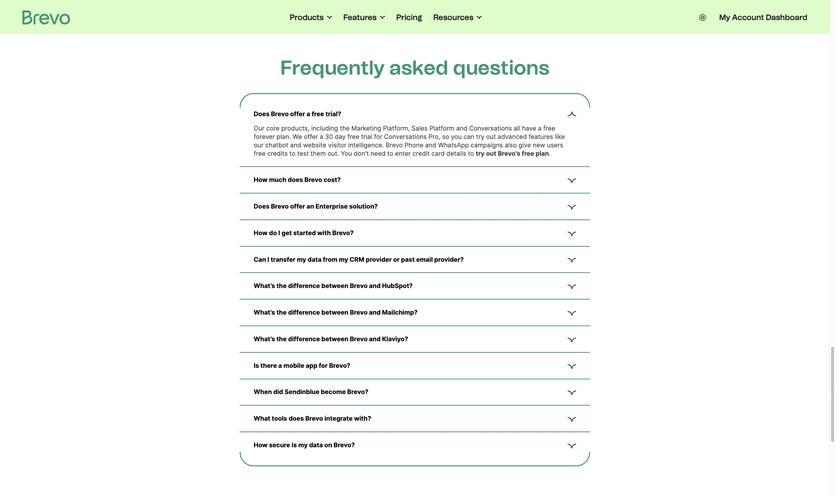 Task type: locate. For each thing, give the bounding box(es) containing it.
a right there
[[278, 362, 282, 370]]

card
[[431, 150, 445, 157]]

2 horizontal spatial to
[[468, 150, 474, 157]]

1 difference from the top
[[288, 283, 320, 290]]

free inside dropdown button
[[312, 111, 324, 118]]

conversations up phone
[[384, 133, 427, 141]]

offer
[[290, 111, 305, 118], [304, 133, 318, 141], [290, 203, 305, 210]]

and inside what's the difference between brevo and mailchimp? dropdown button
[[369, 309, 381, 316]]

conversations up campaigns
[[469, 125, 512, 132]]

does brevo offer a free trial?
[[254, 111, 341, 118]]

does brevo offer a free trial? button
[[254, 110, 576, 119]]

products,
[[281, 125, 310, 132]]

and left hubspot?
[[369, 283, 381, 290]]

campaigns
[[471, 142, 503, 149]]

2 vertical spatial difference
[[288, 336, 320, 343]]

much
[[269, 176, 286, 184]]

try out brevo's free plan .
[[476, 150, 551, 157]]

0 horizontal spatial conversations
[[384, 133, 427, 141]]

brevo image
[[22, 11, 70, 25]]

does inside dropdown button
[[254, 111, 269, 118]]

brevo?
[[332, 229, 354, 237], [329, 362, 350, 370], [347, 389, 368, 396], [334, 442, 355, 449]]

how left secure
[[254, 442, 268, 449]]

0 horizontal spatial for
[[319, 362, 328, 370]]

and
[[456, 125, 467, 132], [290, 142, 301, 149], [425, 142, 436, 149], [369, 283, 381, 290], [369, 309, 381, 316], [369, 336, 381, 343]]

platform
[[429, 125, 455, 132]]

1 vertical spatial for
[[319, 362, 328, 370]]

data inside dropdown button
[[308, 256, 321, 263]]

1 vertical spatial data
[[309, 442, 323, 449]]

2 what's from the top
[[254, 309, 275, 316]]

2 vertical spatial how
[[254, 442, 268, 449]]

data for from
[[308, 256, 321, 263]]

conversations
[[469, 125, 512, 132], [384, 133, 427, 141]]

so
[[442, 133, 449, 141]]

what's inside 'dropdown button'
[[254, 283, 275, 290]]

2 between from the top
[[321, 309, 348, 316]]

0 vertical spatial i
[[278, 229, 280, 237]]

a
[[307, 111, 310, 118], [538, 125, 542, 132], [320, 133, 323, 141], [278, 362, 282, 370]]

1 to from the left
[[290, 150, 296, 157]]

0 horizontal spatial to
[[290, 150, 296, 157]]

provider?
[[434, 256, 464, 263]]

0 vertical spatial try
[[476, 133, 484, 141]]

and left mailchimp?
[[369, 309, 381, 316]]

3 between from the top
[[321, 336, 348, 343]]

between inside 'dropdown button'
[[321, 283, 348, 290]]

like
[[555, 133, 565, 141]]

test
[[297, 150, 309, 157]]

difference inside 'dropdown button'
[[288, 283, 320, 290]]

difference for what's the difference between brevo and klaviyo?
[[288, 336, 320, 343]]

0 vertical spatial out
[[486, 133, 496, 141]]

mobile
[[283, 362, 304, 370]]

brevo? right with in the left of the page
[[332, 229, 354, 237]]

how secure is my data on brevo? button
[[254, 441, 576, 450]]

when did sendinblue become brevo?
[[254, 389, 368, 396]]

my right transfer
[[297, 256, 306, 263]]

offer for an
[[290, 203, 305, 210]]

1 vertical spatial try
[[476, 150, 485, 157]]

offer up products,
[[290, 111, 305, 118]]

phone
[[405, 142, 423, 149]]

how
[[254, 176, 268, 184], [254, 229, 268, 237], [254, 442, 268, 449]]

features
[[529, 133, 553, 141]]

try out brevo's free plan link
[[476, 150, 549, 157]]

i right can
[[268, 256, 269, 263]]

does for does brevo offer a free trial?
[[254, 111, 269, 118]]

free left trial?
[[312, 111, 324, 118]]

1 horizontal spatial i
[[278, 229, 280, 237]]

1 how from the top
[[254, 176, 268, 184]]

data
[[308, 256, 321, 263], [309, 442, 323, 449]]

resources link
[[433, 13, 482, 22]]

offer inside dropdown button
[[290, 111, 305, 118]]

cost?
[[324, 176, 341, 184]]

try
[[476, 133, 484, 141], [476, 150, 485, 157]]

1 vertical spatial offer
[[304, 133, 318, 141]]

difference for what's the difference between brevo and hubspot?
[[288, 283, 320, 290]]

an
[[307, 203, 314, 210]]

1 does from the top
[[254, 111, 269, 118]]

what tools does brevo integrate with?
[[254, 415, 371, 423]]

and down we
[[290, 142, 301, 149]]

my for on
[[298, 442, 308, 449]]

1 vertical spatial difference
[[288, 309, 320, 316]]

offer left the an
[[290, 203, 305, 210]]

started
[[293, 229, 316, 237]]

my account dashboard
[[719, 13, 807, 22]]

0 vertical spatial does
[[254, 111, 269, 118]]

when
[[254, 389, 272, 396]]

i right do
[[278, 229, 280, 237]]

data left from at the bottom
[[308, 256, 321, 263]]

does for much
[[288, 176, 303, 184]]

brevo? for is there a mobile app for brevo?
[[329, 362, 350, 370]]

0 vertical spatial for
[[374, 133, 382, 141]]

don't
[[354, 150, 369, 157]]

free right day
[[347, 133, 359, 141]]

1 out from the top
[[486, 133, 496, 141]]

intelligence.
[[348, 142, 384, 149]]

does
[[254, 111, 269, 118], [254, 203, 269, 210]]

secure
[[269, 442, 290, 449]]

0 vertical spatial how
[[254, 176, 268, 184]]

my inside dropdown button
[[298, 442, 308, 449]]

0 vertical spatial data
[[308, 256, 321, 263]]

2 vertical spatial offer
[[290, 203, 305, 210]]

1 vertical spatial does
[[254, 203, 269, 210]]

0 horizontal spatial i
[[268, 256, 269, 263]]

brevo? inside 'dropdown button'
[[329, 362, 350, 370]]

how left much
[[254, 176, 268, 184]]

between down what's the difference between brevo and hubspot?
[[321, 309, 348, 316]]

how left do
[[254, 229, 268, 237]]

brevo? right become
[[347, 389, 368, 396]]

between down what's the difference between brevo and mailchimp?
[[321, 336, 348, 343]]

0 vertical spatial offer
[[290, 111, 305, 118]]

we
[[293, 133, 302, 141]]

2 difference from the top
[[288, 309, 320, 316]]

out
[[486, 133, 496, 141], [486, 150, 496, 157]]

details
[[446, 150, 466, 157]]

2 how from the top
[[254, 229, 268, 237]]

0 vertical spatial what's
[[254, 283, 275, 290]]

brevo? right on
[[334, 442, 355, 449]]

1 what's from the top
[[254, 283, 275, 290]]

does right "tools"
[[289, 415, 304, 423]]

on
[[324, 442, 332, 449]]

to left test
[[290, 150, 296, 157]]

1 vertical spatial what's
[[254, 309, 275, 316]]

data inside dropdown button
[[309, 442, 323, 449]]

2 vertical spatial what's
[[254, 336, 275, 343]]

what's the difference between brevo and klaviyo? button
[[254, 335, 576, 344]]

a inside dropdown button
[[307, 111, 310, 118]]

for right trial
[[374, 133, 382, 141]]

offer inside dropdown button
[[290, 203, 305, 210]]

my
[[719, 13, 730, 22]]

data left on
[[309, 442, 323, 449]]

sales
[[412, 125, 428, 132]]

what's for what's the difference between brevo and mailchimp?
[[254, 309, 275, 316]]

out inside our core products, including the marketing platform, sales platform and conversations all have a free forever plan. we offer a 30 day free trial for conversations pro, so you can try out advanced features like our chatbot and website visitor intelligence. brevo phone and whatsapp campaigns also give new users free credits to test them out.   you don't need to enter credit card details to
[[486, 133, 496, 141]]

brevo? inside dropdown button
[[334, 442, 355, 449]]

2 does from the top
[[254, 203, 269, 210]]

out.
[[328, 150, 339, 157]]

between for klaviyo?
[[321, 336, 348, 343]]

between for hubspot?
[[321, 283, 348, 290]]

does inside dropdown button
[[254, 203, 269, 210]]

day
[[335, 133, 346, 141]]

out up campaigns
[[486, 133, 496, 141]]

i inside "dropdown button"
[[278, 229, 280, 237]]

including
[[311, 125, 338, 132]]

my for from
[[297, 256, 306, 263]]

to right need
[[387, 150, 393, 157]]

difference
[[288, 283, 320, 290], [288, 309, 320, 316], [288, 336, 320, 343]]

button image
[[699, 14, 706, 21]]

what's the difference between brevo and klaviyo?
[[254, 336, 408, 343]]

1 vertical spatial how
[[254, 229, 268, 237]]

account
[[732, 13, 764, 22]]

3 what's from the top
[[254, 336, 275, 343]]

and inside what's the difference between brevo and hubspot? 'dropdown button'
[[369, 283, 381, 290]]

1 horizontal spatial to
[[387, 150, 393, 157]]

does inside how much does brevo cost? dropdown button
[[288, 176, 303, 184]]

i inside dropdown button
[[268, 256, 269, 263]]

does up our
[[254, 111, 269, 118]]

0 vertical spatial difference
[[288, 283, 320, 290]]

0 vertical spatial between
[[321, 283, 348, 290]]

enter
[[395, 150, 411, 157]]

i
[[278, 229, 280, 237], [268, 256, 269, 263]]

out down campaigns
[[486, 150, 496, 157]]

try up campaigns
[[476, 133, 484, 141]]

klaviyo?
[[382, 336, 408, 343]]

1 horizontal spatial for
[[374, 133, 382, 141]]

for inside our core products, including the marketing platform, sales platform and conversations all have a free forever plan. we offer a 30 day free trial for conversations pro, so you can try out advanced features like our chatbot and website visitor intelligence. brevo phone and whatsapp campaigns also give new users free credits to test them out.   you don't need to enter credit card details to
[[374, 133, 382, 141]]

does up do
[[254, 203, 269, 210]]

a up products,
[[307, 111, 310, 118]]

what's for what's the difference between brevo and klaviyo?
[[254, 336, 275, 343]]

and up you
[[456, 125, 467, 132]]

chatbot
[[265, 142, 288, 149]]

1 between from the top
[[321, 283, 348, 290]]

offer inside our core products, including the marketing platform, sales platform and conversations all have a free forever plan. we offer a 30 day free trial for conversations pro, so you can try out advanced features like our chatbot and website visitor intelligence. brevo phone and whatsapp campaigns also give new users free credits to test them out.   you don't need to enter credit card details to
[[304, 133, 318, 141]]

between up what's the difference between brevo and mailchimp?
[[321, 283, 348, 290]]

free
[[312, 111, 324, 118], [543, 125, 555, 132], [347, 133, 359, 141], [254, 150, 266, 157], [522, 150, 534, 157]]

2 vertical spatial between
[[321, 336, 348, 343]]

a left 30 at the left top
[[320, 133, 323, 141]]

provider
[[366, 256, 392, 263]]

0 vertical spatial does
[[288, 176, 303, 184]]

you
[[341, 150, 352, 157]]

0 vertical spatial conversations
[[469, 125, 512, 132]]

for right app
[[319, 362, 328, 370]]

the inside the what's the difference between brevo and klaviyo? dropdown button
[[276, 336, 287, 343]]

my right from at the bottom
[[339, 256, 348, 263]]

to
[[290, 150, 296, 157], [387, 150, 393, 157], [468, 150, 474, 157]]

brevo? inside "dropdown button"
[[332, 229, 354, 237]]

how inside how much does brevo cost? dropdown button
[[254, 176, 268, 184]]

from
[[323, 256, 337, 263]]

does inside what tools does brevo integrate with? dropdown button
[[289, 415, 304, 423]]

give
[[519, 142, 531, 149]]

1 vertical spatial out
[[486, 150, 496, 157]]

how inside how do i get started with brevo? "dropdown button"
[[254, 229, 268, 237]]

does
[[288, 176, 303, 184], [289, 415, 304, 423]]

1 vertical spatial i
[[268, 256, 269, 263]]

how inside how secure is my data on brevo? dropdown button
[[254, 442, 268, 449]]

is there a mobile app for brevo?
[[254, 362, 350, 370]]

offer up website
[[304, 133, 318, 141]]

1 vertical spatial does
[[289, 415, 304, 423]]

a up features
[[538, 125, 542, 132]]

what's
[[254, 283, 275, 290], [254, 309, 275, 316], [254, 336, 275, 343]]

to right details
[[468, 150, 474, 157]]

our
[[254, 125, 265, 132]]

brevo? up become
[[329, 362, 350, 370]]

the inside what's the difference between brevo and mailchimp? dropdown button
[[276, 309, 287, 316]]

the inside what's the difference between brevo and hubspot? 'dropdown button'
[[276, 283, 287, 290]]

enterprise
[[316, 203, 348, 210]]

3 difference from the top
[[288, 336, 320, 343]]

the for what's the difference between brevo and hubspot?
[[276, 283, 287, 290]]

1 vertical spatial between
[[321, 309, 348, 316]]

features
[[343, 13, 377, 22]]

3 how from the top
[[254, 442, 268, 449]]

my right is
[[298, 442, 308, 449]]

free up features
[[543, 125, 555, 132]]

how do i get started with brevo?
[[254, 229, 354, 237]]

the inside our core products, including the marketing platform, sales platform and conversations all have a free forever plan. we offer a 30 day free trial for conversations pro, so you can try out advanced features like our chatbot and website visitor intelligence. brevo phone and whatsapp campaigns also give new users free credits to test them out.   you don't need to enter credit card details to
[[340, 125, 350, 132]]

and left klaviyo?
[[369, 336, 381, 343]]

resources
[[433, 13, 473, 22]]

try down campaigns
[[476, 150, 485, 157]]

does right much
[[288, 176, 303, 184]]

past
[[401, 256, 415, 263]]

offer for a
[[290, 111, 305, 118]]



Task type: vqa. For each thing, say whether or not it's contained in the screenshot.
Read related to Email
no



Task type: describe. For each thing, give the bounding box(es) containing it.
website
[[303, 142, 326, 149]]

brevo? inside dropdown button
[[347, 389, 368, 396]]

solution?
[[349, 203, 378, 210]]

how secure is my data on brevo?
[[254, 442, 355, 449]]

can
[[254, 256, 266, 263]]

do
[[269, 229, 277, 237]]

forever
[[254, 133, 275, 141]]

how for how do i get started with brevo?
[[254, 229, 268, 237]]

what
[[254, 415, 270, 423]]

3 to from the left
[[468, 150, 474, 157]]

how for how much does brevo cost?
[[254, 176, 268, 184]]

brevo? for how do i get started with brevo?
[[332, 229, 354, 237]]

credits
[[267, 150, 288, 157]]

and down pro,
[[425, 142, 436, 149]]

does brevo offer an enterprise solution?
[[254, 203, 378, 210]]

tools
[[272, 415, 287, 423]]

free down give
[[522, 150, 534, 157]]

30
[[325, 133, 333, 141]]

how for how secure is my data on brevo?
[[254, 442, 268, 449]]

or
[[393, 256, 400, 263]]

features link
[[343, 13, 385, 22]]

between for mailchimp?
[[321, 309, 348, 316]]

difference for what's the difference between brevo and mailchimp?
[[288, 309, 320, 316]]

credit
[[413, 150, 430, 157]]

you
[[451, 133, 462, 141]]

integrate
[[324, 415, 353, 423]]

how do i get started with brevo? button
[[254, 229, 576, 238]]

plan.
[[277, 133, 291, 141]]

brevo's
[[498, 150, 520, 157]]

1 horizontal spatial conversations
[[469, 125, 512, 132]]

when did sendinblue become brevo? button
[[254, 388, 576, 397]]

.
[[549, 150, 551, 157]]

the for what's the difference between brevo and klaviyo?
[[276, 336, 287, 343]]

brevo inside 'dropdown button'
[[350, 283, 368, 290]]

mailchimp?
[[382, 309, 418, 316]]

is
[[254, 362, 259, 370]]

a inside 'dropdown button'
[[278, 362, 282, 370]]

1 vertical spatial conversations
[[384, 133, 427, 141]]

pricing link
[[396, 13, 422, 22]]

users
[[547, 142, 563, 149]]

can i transfer my data from my crm provider or past email provider? button
[[254, 255, 576, 264]]

for inside 'dropdown button'
[[319, 362, 328, 370]]

sendinblue
[[285, 389, 319, 396]]

plan
[[536, 150, 549, 157]]

marketing
[[351, 125, 381, 132]]

does for tools
[[289, 415, 304, 423]]

is
[[292, 442, 297, 449]]

does brevo offer an enterprise solution? button
[[254, 202, 576, 211]]

is there a mobile app for brevo? button
[[254, 362, 576, 371]]

2 to from the left
[[387, 150, 393, 157]]

2 out from the top
[[486, 150, 496, 157]]

my account dashboard link
[[719, 13, 807, 22]]

core
[[266, 125, 280, 132]]

questions
[[453, 56, 550, 79]]

pricing
[[396, 13, 422, 22]]

with?
[[354, 415, 371, 423]]

data for on
[[309, 442, 323, 449]]

platform,
[[383, 125, 410, 132]]

new
[[533, 142, 545, 149]]

pro,
[[429, 133, 440, 141]]

have
[[522, 125, 536, 132]]

get
[[282, 229, 292, 237]]

what's the difference between brevo and hubspot?
[[254, 283, 413, 290]]

brevo? for how secure is my data on brevo?
[[334, 442, 355, 449]]

trial?
[[326, 111, 341, 118]]

them
[[311, 150, 326, 157]]

our core products, including the marketing platform, sales platform and conversations all have a free forever plan. we offer a 30 day free trial for conversations pro, so you can try out advanced features like our chatbot and website visitor intelligence. brevo phone and whatsapp campaigns also give new users free credits to test them out.   you don't need to enter credit card details to
[[254, 125, 565, 157]]

did
[[273, 389, 283, 396]]

trial
[[361, 133, 372, 141]]

all
[[514, 125, 520, 132]]

can
[[464, 133, 474, 141]]

email
[[416, 256, 433, 263]]

free down our
[[254, 150, 266, 157]]

what's the difference between brevo and hubspot? button
[[254, 282, 576, 291]]

what's the difference between brevo and mailchimp? button
[[254, 308, 576, 317]]

how much does brevo cost?
[[254, 176, 341, 184]]

try inside our core products, including the marketing platform, sales platform and conversations all have a free forever plan. we offer a 30 day free trial for conversations pro, so you can try out advanced features like our chatbot and website visitor intelligence. brevo phone and whatsapp campaigns also give new users free credits to test them out.   you don't need to enter credit card details to
[[476, 133, 484, 141]]

visitor
[[328, 142, 346, 149]]

advanced
[[498, 133, 527, 141]]

hubspot?
[[382, 283, 413, 290]]

with
[[317, 229, 331, 237]]

what's for what's the difference between brevo and hubspot?
[[254, 283, 275, 290]]

does for does brevo offer an enterprise solution?
[[254, 203, 269, 210]]

brevo inside our core products, including the marketing platform, sales platform and conversations all have a free forever plan. we offer a 30 day free trial for conversations pro, so you can try out advanced features like our chatbot and website visitor intelligence. brevo phone and whatsapp campaigns also give new users free credits to test them out.   you don't need to enter credit card details to
[[386, 142, 403, 149]]

the for what's the difference between brevo and mailchimp?
[[276, 309, 287, 316]]

become
[[321, 389, 346, 396]]

also
[[505, 142, 517, 149]]

app
[[306, 362, 317, 370]]

need
[[371, 150, 386, 157]]

asked
[[389, 56, 448, 79]]

crm
[[350, 256, 364, 263]]

and inside the what's the difference between brevo and klaviyo? dropdown button
[[369, 336, 381, 343]]



